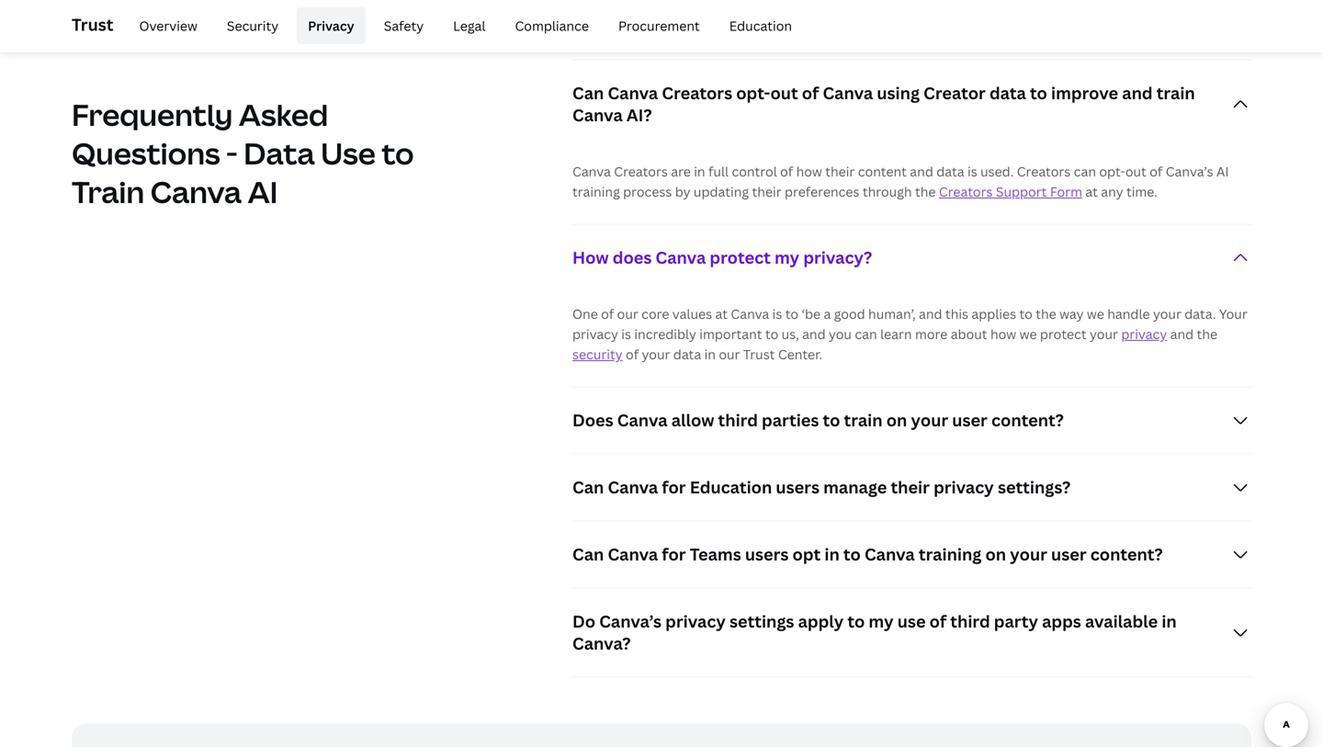 Task type: locate. For each thing, give the bounding box(es) containing it.
data inside canva creators are in full control of how their content and data is used. creators can opt-out of canva's ai training process by updating their preferences through the
[[937, 163, 965, 180]]

data left "used."
[[937, 163, 965, 180]]

0 horizontal spatial protect
[[710, 246, 771, 269]]

human',
[[869, 305, 916, 323]]

in right available
[[1162, 610, 1177, 633]]

0 horizontal spatial training
[[573, 183, 620, 200]]

privacy up security
[[573, 325, 618, 343]]

0 vertical spatial training
[[573, 183, 620, 200]]

form
[[1050, 183, 1083, 200]]

1 horizontal spatial my
[[869, 610, 894, 633]]

can up the do on the left
[[573, 543, 604, 566]]

1 vertical spatial data
[[937, 163, 965, 180]]

privacy down handle
[[1122, 325, 1167, 343]]

general
[[795, 3, 841, 20]]

privacy left settings?
[[934, 476, 994, 499]]

can for can canva for teams users opt in to canva training on your user content?
[[573, 543, 604, 566]]

0 horizontal spatial you
[[606, 24, 629, 41]]

train inside can canva creators opt-out of canva using creator data to improve and train canva ai?
[[1157, 82, 1195, 104]]

1 vertical spatial on
[[986, 543, 1006, 566]]

0 vertical spatial you
[[606, 24, 629, 41]]

opt- up any
[[1099, 163, 1126, 180]]

creators down "used."
[[939, 183, 993, 200]]

their
[[825, 163, 855, 180], [752, 183, 782, 200], [891, 476, 930, 499]]

data right creator
[[990, 82, 1026, 104]]

1 vertical spatial canva's
[[599, 610, 662, 633]]

the up turn
[[651, 3, 672, 20]]

1 vertical spatial trust
[[743, 346, 775, 363]]

your up privacy link
[[1153, 305, 1182, 323]]

data inside can canva creators opt-out of canva using creator data to improve and train canva ai?
[[990, 82, 1026, 104]]

0 vertical spatial canva's
[[1166, 163, 1214, 180]]

0 horizontal spatial train
[[844, 409, 883, 431]]

1 vertical spatial protect
[[1040, 325, 1087, 343]]

0 vertical spatial can
[[573, 82, 604, 104]]

can inside canva creators are in full control of how their content and data is used. creators can opt-out of canva's ai training process by updating their preferences through the
[[1074, 163, 1096, 180]]

use
[[898, 610, 926, 633]]

user inside does canva allow third parties to train on your user content? dropdown button
[[952, 409, 988, 431]]

1 vertical spatial at
[[715, 305, 728, 323]]

data.
[[1185, 305, 1216, 323]]

for inside dropdown button
[[662, 476, 686, 499]]

this inside locate the section titled 'your general usage and activity helps canva build better ai features unless you turn this off' and switch the toggle off.
[[661, 24, 684, 41]]

legal
[[453, 17, 486, 34]]

menu bar
[[121, 7, 803, 44]]

to left the 'be
[[785, 305, 799, 323]]

1 vertical spatial users
[[745, 543, 789, 566]]

protect
[[710, 246, 771, 269], [1040, 325, 1087, 343]]

0 vertical spatial for
[[662, 476, 686, 499]]

1 horizontal spatial you
[[829, 325, 852, 343]]

canva creators are in full control of how their content and data is used. creators can opt-out of canva's ai training process by updating their preferences through the
[[573, 163, 1229, 200]]

and up more
[[919, 305, 942, 323]]

and down data.
[[1170, 325, 1194, 343]]

training inside canva creators are in full control of how their content and data is used. creators can opt-out of canva's ai training process by updating their preferences through the
[[573, 183, 620, 200]]

build
[[1037, 3, 1069, 20]]

we right way
[[1087, 305, 1105, 323]]

to left us,
[[765, 325, 779, 343]]

the inside canva creators are in full control of how their content and data is used. creators can opt-out of canva's ai training process by updating their preferences through the
[[915, 183, 936, 200]]

0 horizontal spatial content?
[[992, 409, 1064, 431]]

and right usage
[[883, 3, 906, 20]]

trust
[[72, 13, 113, 36], [743, 346, 775, 363]]

incredibly
[[634, 325, 697, 343]]

turn
[[632, 24, 658, 41]]

third right allow
[[718, 409, 758, 431]]

we right about
[[1020, 325, 1037, 343]]

education
[[729, 17, 792, 34], [690, 476, 772, 499]]

frequently asked questions - data use to train canva ai
[[72, 95, 414, 212]]

this inside one of our core values at canva is to 'be a good human', and this applies to the way we handle your data. your privacy is incredibly important to us, and you can learn more about how we protect your
[[946, 305, 969, 323]]

1 vertical spatial you
[[829, 325, 852, 343]]

this left off'
[[661, 24, 684, 41]]

our down important
[[719, 346, 740, 363]]

content?
[[992, 409, 1064, 431], [1091, 543, 1163, 566]]

0 vertical spatial can
[[1074, 163, 1096, 180]]

how inside one of our core values at canva is to 'be a good human', and this applies to the way we handle your data. your privacy is incredibly important to us, and you can learn more about how we protect your
[[991, 325, 1017, 343]]

canva inside locate the section titled 'your general usage and activity helps canva build better ai features unless you turn this off' and switch the toggle off.
[[996, 3, 1034, 20]]

in right opt
[[825, 543, 840, 566]]

education left general at the top right
[[729, 17, 792, 34]]

1 vertical spatial how
[[991, 325, 1017, 343]]

1 vertical spatial our
[[719, 346, 740, 363]]

to
[[1030, 82, 1048, 104], [382, 133, 414, 173], [785, 305, 799, 323], [1020, 305, 1033, 323], [765, 325, 779, 343], [823, 409, 840, 431], [844, 543, 861, 566], [848, 610, 865, 633]]

of down toggle
[[802, 82, 819, 104]]

2 for from the top
[[662, 543, 686, 566]]

on inside 'dropdown button'
[[986, 543, 1006, 566]]

unless
[[1185, 3, 1224, 20]]

section
[[675, 3, 720, 20]]

allow
[[672, 409, 714, 431]]

in right the are
[[694, 163, 705, 180]]

0 vertical spatial at
[[1086, 183, 1098, 200]]

canva inside dropdown button
[[608, 476, 658, 499]]

1 horizontal spatial at
[[1086, 183, 1098, 200]]

to right the apply
[[848, 610, 865, 633]]

training
[[573, 183, 620, 200], [919, 543, 982, 566]]

0 vertical spatial trust
[[72, 13, 113, 36]]

0 vertical spatial out
[[771, 82, 798, 104]]

1 can from the top
[[573, 82, 604, 104]]

you down locate
[[606, 24, 629, 41]]

1 horizontal spatial train
[[1157, 82, 1195, 104]]

2 horizontal spatial their
[[891, 476, 930, 499]]

0 horizontal spatial user
[[952, 409, 988, 431]]

can inside can canva creators opt-out of canva using creator data to improve and train canva ai?
[[573, 82, 604, 104]]

of right the one
[[601, 305, 614, 323]]

privacy inside privacy and the security of your data in our trust center.
[[1122, 325, 1167, 343]]

apps
[[1042, 610, 1082, 633]]

0 vertical spatial data
[[990, 82, 1026, 104]]

1 horizontal spatial content?
[[1091, 543, 1163, 566]]

is
[[968, 163, 978, 180], [773, 305, 782, 323], [622, 325, 631, 343]]

creators up process
[[614, 163, 668, 180]]

can canva for education users manage their privacy settings?
[[573, 476, 1071, 499]]

on inside dropdown button
[[887, 409, 907, 431]]

1 horizontal spatial protect
[[1040, 325, 1087, 343]]

creator
[[924, 82, 986, 104]]

can inside dropdown button
[[573, 476, 604, 499]]

2 vertical spatial data
[[673, 346, 701, 363]]

users inside dropdown button
[[776, 476, 820, 499]]

and inside privacy and the security of your data in our trust center.
[[1170, 325, 1194, 343]]

in inside privacy and the security of your data in our trust center.
[[705, 346, 716, 363]]

0 vertical spatial content?
[[992, 409, 1064, 431]]

out up time.
[[1126, 163, 1147, 180]]

can up form
[[1074, 163, 1096, 180]]

1 horizontal spatial how
[[991, 325, 1017, 343]]

for down allow
[[662, 476, 686, 499]]

0 vertical spatial third
[[718, 409, 758, 431]]

on
[[887, 409, 907, 431], [986, 543, 1006, 566]]

my left the privacy?
[[775, 246, 800, 269]]

users left manage
[[776, 476, 820, 499]]

at left any
[[1086, 183, 1098, 200]]

0 horizontal spatial at
[[715, 305, 728, 323]]

0 horizontal spatial how
[[796, 163, 822, 180]]

1 vertical spatial this
[[946, 305, 969, 323]]

how
[[796, 163, 822, 180], [991, 325, 1017, 343]]

your up can canva for education users manage their privacy settings? dropdown button
[[911, 409, 949, 431]]

1 horizontal spatial on
[[986, 543, 1006, 566]]

0 vertical spatial how
[[796, 163, 822, 180]]

to right parties on the bottom right of the page
[[823, 409, 840, 431]]

1 vertical spatial user
[[1051, 543, 1087, 566]]

0 vertical spatial protect
[[710, 246, 771, 269]]

canva inside frequently asked questions - data use to train canva ai
[[150, 172, 242, 212]]

0 vertical spatial this
[[661, 24, 684, 41]]

and right the content
[[910, 163, 934, 180]]

of right security link
[[626, 346, 639, 363]]

of
[[802, 82, 819, 104], [780, 163, 793, 180], [1150, 163, 1163, 180], [601, 305, 614, 323], [626, 346, 639, 363], [930, 610, 947, 633]]

is left "used."
[[968, 163, 978, 180]]

our inside one of our core values at canva is to 'be a good human', and this applies to the way we handle your data. your privacy is incredibly important to us, and you can learn more about how we protect your
[[617, 305, 639, 323]]

the down 'your at the right of the page
[[782, 24, 803, 41]]

creators
[[662, 82, 733, 104], [614, 163, 668, 180], [1017, 163, 1071, 180], [939, 183, 993, 200]]

how
[[573, 246, 609, 269]]

center.
[[778, 346, 823, 363]]

creators inside can canva creators opt-out of canva using creator data to improve and train canva ai?
[[662, 82, 733, 104]]

users
[[776, 476, 820, 499], [745, 543, 789, 566]]

questions
[[72, 133, 220, 173]]

locate the section titled 'your general usage and activity helps canva build better ai features unless you turn this off' and switch the toggle off.
[[606, 3, 1224, 41]]

and right improve
[[1122, 82, 1153, 104]]

to right opt
[[844, 543, 861, 566]]

third inside dropdown button
[[718, 409, 758, 431]]

of inside one of our core values at canva is to 'be a good human', and this applies to the way we handle your data. your privacy is incredibly important to us, and you can learn more about how we protect your
[[601, 305, 614, 323]]

of inside can canva creators opt-out of canva using creator data to improve and train canva ai?
[[802, 82, 819, 104]]

0 vertical spatial opt-
[[736, 82, 771, 104]]

'be
[[802, 305, 821, 323]]

toggle
[[806, 24, 844, 41]]

their down 'control'
[[752, 183, 782, 200]]

0 horizontal spatial canva's
[[599, 610, 662, 633]]

1 horizontal spatial can
[[1074, 163, 1096, 180]]

support
[[996, 183, 1047, 200]]

their right manage
[[891, 476, 930, 499]]

2 vertical spatial their
[[891, 476, 930, 499]]

protect down way
[[1040, 325, 1087, 343]]

1 horizontal spatial our
[[719, 346, 740, 363]]

2 horizontal spatial ai
[[1217, 163, 1229, 180]]

settings?
[[998, 476, 1071, 499]]

users inside 'dropdown button'
[[745, 543, 789, 566]]

1 vertical spatial training
[[919, 543, 982, 566]]

canva inside one of our core values at canva is to 'be a good human', and this applies to the way we handle your data. your privacy is incredibly important to us, and you can learn more about how we protect your
[[731, 305, 769, 323]]

better
[[1072, 3, 1111, 20]]

1 vertical spatial can
[[855, 325, 877, 343]]

and inside canva creators are in full control of how their content and data is used. creators can opt-out of canva's ai training process by updating their preferences through the
[[910, 163, 934, 180]]

data inside privacy and the security of your data in our trust center.
[[673, 346, 701, 363]]

third left party
[[951, 610, 990, 633]]

manage
[[824, 476, 887, 499]]

1 horizontal spatial canva's
[[1166, 163, 1214, 180]]

this
[[661, 24, 684, 41], [946, 305, 969, 323]]

updating
[[694, 183, 749, 200]]

is up us,
[[773, 305, 782, 323]]

at up important
[[715, 305, 728, 323]]

0 vertical spatial train
[[1157, 82, 1195, 104]]

0 vertical spatial on
[[887, 409, 907, 431]]

user down about
[[952, 409, 988, 431]]

data
[[990, 82, 1026, 104], [937, 163, 965, 180], [673, 346, 701, 363]]

1 vertical spatial third
[[951, 610, 990, 633]]

user inside can canva for teams users opt in to canva training on your user content? 'dropdown button'
[[1051, 543, 1087, 566]]

0 vertical spatial we
[[1087, 305, 1105, 323]]

how down applies
[[991, 325, 1017, 343]]

0 horizontal spatial this
[[661, 24, 684, 41]]

education up teams
[[690, 476, 772, 499]]

can down good
[[855, 325, 877, 343]]

1 vertical spatial is
[[773, 305, 782, 323]]

education link
[[718, 7, 803, 44]]

1 vertical spatial we
[[1020, 325, 1037, 343]]

1 vertical spatial content?
[[1091, 543, 1163, 566]]

1 vertical spatial my
[[869, 610, 894, 633]]

to left improve
[[1030, 82, 1048, 104]]

third
[[718, 409, 758, 431], [951, 610, 990, 633]]

can
[[573, 82, 604, 104], [573, 476, 604, 499], [573, 543, 604, 566]]

0 horizontal spatial ai
[[248, 172, 278, 212]]

1 horizontal spatial we
[[1087, 305, 1105, 323]]

time.
[[1127, 183, 1158, 200]]

1 vertical spatial out
[[1126, 163, 1147, 180]]

1 horizontal spatial trust
[[743, 346, 775, 363]]

canva's inside canva creators are in full control of how their content and data is used. creators can opt-out of canva's ai training process by updating their preferences through the
[[1166, 163, 1214, 180]]

legal link
[[442, 7, 497, 44]]

protect down updating
[[710, 246, 771, 269]]

your inside 'dropdown button'
[[1010, 543, 1048, 566]]

to right applies
[[1020, 305, 1033, 323]]

1 vertical spatial education
[[690, 476, 772, 499]]

of right use
[[930, 610, 947, 633]]

1 horizontal spatial user
[[1051, 543, 1087, 566]]

2 vertical spatial can
[[573, 543, 604, 566]]

training left process
[[573, 183, 620, 200]]

my
[[775, 246, 800, 269], [869, 610, 894, 633]]

0 horizontal spatial our
[[617, 305, 639, 323]]

0 horizontal spatial is
[[622, 325, 631, 343]]

for left teams
[[662, 543, 686, 566]]

to right use
[[382, 133, 414, 173]]

0 vertical spatial our
[[617, 305, 639, 323]]

trust left overview on the top of page
[[72, 13, 113, 36]]

party
[[994, 610, 1038, 633]]

content? up settings?
[[992, 409, 1064, 431]]

0 vertical spatial users
[[776, 476, 820, 499]]

out
[[771, 82, 798, 104], [1126, 163, 1147, 180]]

0 horizontal spatial out
[[771, 82, 798, 104]]

0 horizontal spatial opt-
[[736, 82, 771, 104]]

our left core
[[617, 305, 639, 323]]

0 vertical spatial my
[[775, 246, 800, 269]]

canva
[[996, 3, 1034, 20], [608, 82, 658, 104], [823, 82, 873, 104], [573, 104, 623, 126], [573, 163, 611, 180], [150, 172, 242, 212], [656, 246, 706, 269], [731, 305, 769, 323], [617, 409, 668, 431], [608, 476, 658, 499], [608, 543, 658, 566], [865, 543, 915, 566]]

is up security link
[[622, 325, 631, 343]]

your down settings?
[[1010, 543, 1048, 566]]

0 horizontal spatial their
[[752, 183, 782, 200]]

use
[[321, 133, 376, 173]]

privacy left settings
[[666, 610, 726, 633]]

the inside privacy and the security of your data in our trust center.
[[1197, 325, 1218, 343]]

your down incredibly
[[642, 346, 670, 363]]

the
[[651, 3, 672, 20], [782, 24, 803, 41], [915, 183, 936, 200], [1036, 305, 1057, 323], [1197, 325, 1218, 343]]

1 for from the top
[[662, 476, 686, 499]]

1 horizontal spatial data
[[937, 163, 965, 180]]

the right through
[[915, 183, 936, 200]]

0 vertical spatial is
[[968, 163, 978, 180]]

the down data.
[[1197, 325, 1218, 343]]

the left way
[[1036, 305, 1057, 323]]

you down good
[[829, 325, 852, 343]]

users for manage
[[776, 476, 820, 499]]

education inside dropdown button
[[690, 476, 772, 499]]

3 can from the top
[[573, 543, 604, 566]]

out inside canva creators are in full control of how their content and data is used. creators can opt-out of canva's ai training process by updating their preferences through the
[[1126, 163, 1147, 180]]

0 vertical spatial education
[[729, 17, 792, 34]]

in
[[694, 163, 705, 180], [705, 346, 716, 363], [825, 543, 840, 566], [1162, 610, 1177, 633]]

1 vertical spatial train
[[844, 409, 883, 431]]

user
[[952, 409, 988, 431], [1051, 543, 1087, 566]]

can inside 'dropdown button'
[[573, 543, 604, 566]]

user up apps at the right of page
[[1051, 543, 1087, 566]]

1 horizontal spatial this
[[946, 305, 969, 323]]

on up can canva for education users manage their privacy settings? dropdown button
[[887, 409, 907, 431]]

1 horizontal spatial third
[[951, 610, 990, 633]]

can down does
[[573, 476, 604, 499]]

1 horizontal spatial ai
[[1114, 3, 1127, 20]]

off.
[[847, 24, 867, 41]]

opt- down switch
[[736, 82, 771, 104]]

content? up available
[[1091, 543, 1163, 566]]

2 horizontal spatial data
[[990, 82, 1026, 104]]

2 horizontal spatial is
[[968, 163, 978, 180]]

how up preferences on the top of the page
[[796, 163, 822, 180]]

our inside privacy and the security of your data in our trust center.
[[719, 346, 740, 363]]

out down switch
[[771, 82, 798, 104]]

train
[[1157, 82, 1195, 104], [844, 409, 883, 431]]

for
[[662, 476, 686, 499], [662, 543, 686, 566]]

their up preferences on the top of the page
[[825, 163, 855, 180]]

1 vertical spatial can
[[573, 476, 604, 499]]

in down important
[[705, 346, 716, 363]]

this up about
[[946, 305, 969, 323]]

2 can from the top
[[573, 476, 604, 499]]

can
[[1074, 163, 1096, 180], [855, 325, 877, 343]]

my left use
[[869, 610, 894, 633]]

ai inside canva creators are in full control of how their content and data is used. creators can opt-out of canva's ai training process by updating their preferences through the
[[1217, 163, 1229, 180]]

full
[[709, 163, 729, 180]]

can left ai? on the top
[[573, 82, 604, 104]]

1 horizontal spatial training
[[919, 543, 982, 566]]

on up party
[[986, 543, 1006, 566]]

0 horizontal spatial can
[[855, 325, 877, 343]]

for inside 'dropdown button'
[[662, 543, 686, 566]]

can canva creators opt-out of canva using creator data to improve and train canva ai?
[[573, 82, 1195, 126]]

0 horizontal spatial third
[[718, 409, 758, 431]]

content? inside can canva for teams users opt in to canva training on your user content? 'dropdown button'
[[1091, 543, 1163, 566]]

security link
[[216, 7, 290, 44]]

users left opt
[[745, 543, 789, 566]]

data down incredibly
[[673, 346, 701, 363]]

train up manage
[[844, 409, 883, 431]]

privacy inside dropdown button
[[934, 476, 994, 499]]

0 horizontal spatial my
[[775, 246, 800, 269]]

trust inside privacy and the security of your data in our trust center.
[[743, 346, 775, 363]]

trust down important
[[743, 346, 775, 363]]

0 horizontal spatial data
[[673, 346, 701, 363]]

1 horizontal spatial out
[[1126, 163, 1147, 180]]

the inside one of our core values at canva is to 'be a good human', and this applies to the way we handle your data. your privacy is incredibly important to us, and you can learn more about how we protect your
[[1036, 305, 1057, 323]]

compliance link
[[504, 7, 600, 44]]

creators down off'
[[662, 82, 733, 104]]

content
[[858, 163, 907, 180]]

to inside frequently asked questions - data use to train canva ai
[[382, 133, 414, 173]]

canva's
[[1166, 163, 1214, 180], [599, 610, 662, 633]]

training down can canva for education users manage their privacy settings? dropdown button
[[919, 543, 982, 566]]

to inside can canva creators opt-out of canva using creator data to improve and train canva ai?
[[1030, 82, 1048, 104]]

0 vertical spatial their
[[825, 163, 855, 180]]

train down features
[[1157, 82, 1195, 104]]

0 vertical spatial user
[[952, 409, 988, 431]]



Task type: describe. For each thing, give the bounding box(es) containing it.
procurement link
[[607, 7, 711, 44]]

protect inside one of our core values at canva is to 'be a good human', and this applies to the way we handle your data. your privacy is incredibly important to us, and you can learn more about how we protect your
[[1040, 325, 1087, 343]]

content? inside does canva allow third parties to train on your user content? dropdown button
[[992, 409, 1064, 431]]

control
[[732, 163, 777, 180]]

privacy
[[308, 17, 355, 34]]

privacy and the security of your data in our trust center.
[[573, 325, 1218, 363]]

is inside canva creators are in full control of how their content and data is used. creators can opt-out of canva's ai training process by updating their preferences through the
[[968, 163, 978, 180]]

creators support form link
[[939, 183, 1083, 200]]

security
[[227, 17, 279, 34]]

0 horizontal spatial trust
[[72, 13, 113, 36]]

do
[[573, 610, 596, 633]]

process
[[623, 183, 672, 200]]

helps
[[959, 3, 993, 20]]

canva?
[[573, 632, 631, 655]]

how inside canva creators are in full control of how their content and data is used. creators can opt-out of canva's ai training process by updating their preferences through the
[[796, 163, 822, 180]]

ai?
[[627, 104, 652, 126]]

and down the 'be
[[802, 325, 826, 343]]

learn
[[880, 325, 912, 343]]

privacy link
[[1122, 325, 1167, 343]]

to inside do canva's privacy settings apply to my use of third party apps available in canva?
[[848, 610, 865, 633]]

procurement
[[618, 17, 700, 34]]

canva's inside do canva's privacy settings apply to my use of third party apps available in canva?
[[599, 610, 662, 633]]

third inside do canva's privacy settings apply to my use of third party apps available in canva?
[[951, 610, 990, 633]]

handle
[[1108, 305, 1150, 323]]

how does canva protect my privacy?
[[573, 246, 872, 269]]

1 horizontal spatial their
[[825, 163, 855, 180]]

you inside locate the section titled 'your general usage and activity helps canva build better ai features unless you turn this off' and switch the toggle off.
[[606, 24, 629, 41]]

does
[[613, 246, 652, 269]]

privacy inside one of our core values at canva is to 'be a good human', and this applies to the way we handle your data. your privacy is incredibly important to us, and you can learn more about how we protect your
[[573, 325, 618, 343]]

your down handle
[[1090, 325, 1118, 343]]

one of our core values at canva is to 'be a good human', and this applies to the way we handle your data. your privacy is incredibly important to us, and you can learn more about how we protect your
[[573, 305, 1248, 343]]

train
[[72, 172, 144, 212]]

of up time.
[[1150, 163, 1163, 180]]

using
[[877, 82, 920, 104]]

privacy inside do canva's privacy settings apply to my use of third party apps available in canva?
[[666, 610, 726, 633]]

of right 'control'
[[780, 163, 793, 180]]

frequently
[[72, 95, 233, 135]]

can inside one of our core values at canva is to 'be a good human', and this applies to the way we handle your data. your privacy is incredibly important to us, and you can learn more about how we protect your
[[855, 325, 877, 343]]

protect inside dropdown button
[[710, 246, 771, 269]]

through
[[863, 183, 912, 200]]

about
[[951, 325, 988, 343]]

training inside 'dropdown button'
[[919, 543, 982, 566]]

off'
[[688, 24, 709, 41]]

settings
[[730, 610, 794, 633]]

can canva for teams users opt in to canva training on your user content? button
[[573, 522, 1252, 588]]

of inside do canva's privacy settings apply to my use of third party apps available in canva?
[[930, 610, 947, 633]]

core
[[642, 305, 669, 323]]

your inside dropdown button
[[911, 409, 949, 431]]

creators up creators support form at any time.
[[1017, 163, 1071, 180]]

at inside one of our core values at canva is to 'be a good human', and this applies to the way we handle your data. your privacy is incredibly important to us, and you can learn more about how we protect your
[[715, 305, 728, 323]]

overview
[[139, 17, 198, 34]]

applies
[[972, 305, 1017, 323]]

privacy link
[[297, 7, 366, 44]]

and right off'
[[712, 24, 736, 41]]

does canva allow third parties to train on your user content? button
[[573, 387, 1252, 454]]

activity
[[910, 3, 956, 20]]

in inside can canva for teams users opt in to canva training on your user content? 'dropdown button'
[[825, 543, 840, 566]]

safety
[[384, 17, 424, 34]]

for for teams
[[662, 543, 686, 566]]

usage
[[844, 3, 880, 20]]

apply
[[798, 610, 844, 633]]

one
[[573, 305, 598, 323]]

canva inside canva creators are in full control of how their content and data is used. creators can opt-out of canva's ai training process by updating their preferences through the
[[573, 163, 611, 180]]

you inside one of our core values at canva is to 'be a good human', and this applies to the way we handle your data. your privacy is incredibly important to us, and you can learn more about how we protect your
[[829, 325, 852, 343]]

safety link
[[373, 7, 435, 44]]

parties
[[762, 409, 819, 431]]

can for can canva for education users manage their privacy settings?
[[573, 476, 604, 499]]

overview link
[[128, 7, 209, 44]]

'your
[[760, 3, 792, 20]]

how does canva protect my privacy? button
[[573, 225, 1252, 291]]

1 horizontal spatial is
[[773, 305, 782, 323]]

opt
[[793, 543, 821, 566]]

teams
[[690, 543, 741, 566]]

in inside do canva's privacy settings apply to my use of third party apps available in canva?
[[1162, 610, 1177, 633]]

1 vertical spatial their
[[752, 183, 782, 200]]

compliance
[[515, 17, 589, 34]]

opt- inside canva creators are in full control of how their content and data is used. creators can opt-out of canva's ai training process by updating their preferences through the
[[1099, 163, 1126, 180]]

a
[[824, 305, 831, 323]]

your
[[1220, 305, 1248, 323]]

menu bar containing overview
[[121, 7, 803, 44]]

my inside do canva's privacy settings apply to my use of third party apps available in canva?
[[869, 610, 894, 633]]

2 vertical spatial is
[[622, 325, 631, 343]]

creators support form at any time.
[[939, 183, 1158, 200]]

to inside dropdown button
[[823, 409, 840, 431]]

out inside can canva creators opt-out of canva using creator data to improve and train canva ai?
[[771, 82, 798, 104]]

can canva for teams users opt in to canva training on your user content?
[[573, 543, 1163, 566]]

-
[[226, 133, 238, 173]]

asked
[[239, 95, 328, 135]]

values
[[673, 305, 712, 323]]

your inside privacy and the security of your data in our trust center.
[[642, 346, 670, 363]]

0 horizontal spatial we
[[1020, 325, 1037, 343]]

security link
[[573, 346, 623, 363]]

and inside can canva creators opt-out of canva using creator data to improve and train canva ai?
[[1122, 82, 1153, 104]]

way
[[1060, 305, 1084, 323]]

opt- inside can canva creators opt-out of canva using creator data to improve and train canva ai?
[[736, 82, 771, 104]]

used.
[[981, 163, 1014, 180]]

security
[[573, 346, 623, 363]]

does
[[573, 409, 614, 431]]

any
[[1101, 183, 1124, 200]]

can canva for education users manage their privacy settings? button
[[573, 454, 1252, 521]]

my inside how does canva protect my privacy? dropdown button
[[775, 246, 800, 269]]

available
[[1085, 610, 1158, 633]]

locate
[[606, 3, 648, 20]]

for for education
[[662, 476, 686, 499]]

in inside canva creators are in full control of how their content and data is used. creators can opt-out of canva's ai training process by updating their preferences through the
[[694, 163, 705, 180]]

are
[[671, 163, 691, 180]]

ai inside frequently asked questions - data use to train canva ai
[[248, 172, 278, 212]]

improve
[[1051, 82, 1119, 104]]

their inside dropdown button
[[891, 476, 930, 499]]

do canva's privacy settings apply to my use of third party apps available in canva? button
[[573, 589, 1252, 677]]

train inside dropdown button
[[844, 409, 883, 431]]

do canva's privacy settings apply to my use of third party apps available in canva?
[[573, 610, 1177, 655]]

preferences
[[785, 183, 860, 200]]

important
[[700, 325, 762, 343]]

ai inside locate the section titled 'your general usage and activity helps canva build better ai features unless you turn this off' and switch the toggle off.
[[1114, 3, 1127, 20]]

us,
[[782, 325, 799, 343]]

switch
[[739, 24, 779, 41]]

of inside privacy and the security of your data in our trust center.
[[626, 346, 639, 363]]

does canva allow third parties to train on your user content?
[[573, 409, 1064, 431]]

can canva creators opt-out of canva using creator data to improve and train canva ai? button
[[573, 60, 1252, 148]]

users for opt
[[745, 543, 789, 566]]

can for can canva creators opt-out of canva using creator data to improve and train canva ai?
[[573, 82, 604, 104]]



Task type: vqa. For each thing, say whether or not it's contained in the screenshot.
search box
no



